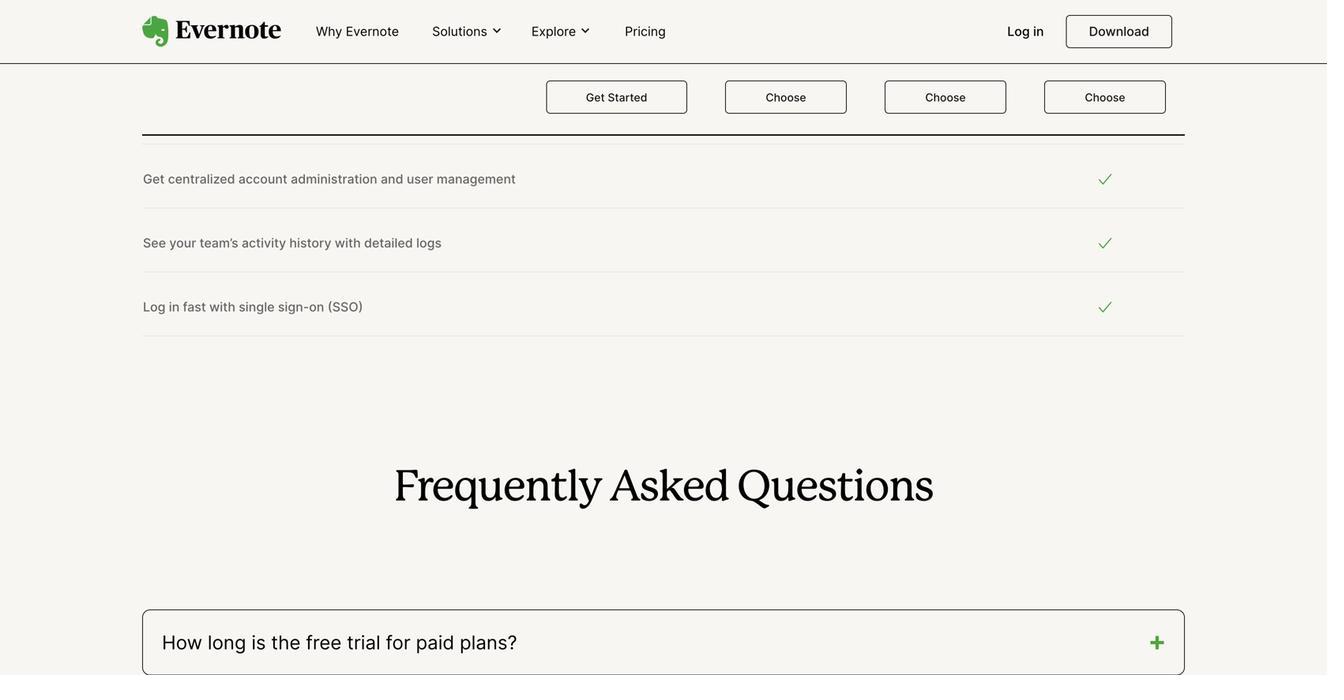Task type: locate. For each thing, give the bounding box(es) containing it.
history
[[289, 236, 332, 251]]

log
[[1008, 24, 1030, 39], [143, 300, 166, 315]]

1 choose link from the left
[[725, 81, 847, 114]]

1 horizontal spatial log
[[1008, 24, 1030, 39]]

0 vertical spatial with
[[335, 236, 361, 251]]

powerful
[[143, 58, 211, 78]]

log inside log in link
[[1008, 24, 1030, 39]]

account
[[239, 172, 288, 187]]

3 choose link from the left
[[1045, 81, 1166, 114]]

0 horizontal spatial in
[[169, 300, 180, 315]]

evernote
[[346, 24, 399, 39]]

pricing
[[625, 24, 666, 39]]

1 vertical spatial with
[[209, 300, 235, 315]]

0 horizontal spatial log
[[143, 300, 166, 315]]

log for log in fast with single sign-on (sso)
[[143, 300, 166, 315]]

in left the fast
[[169, 300, 180, 315]]

solutions
[[432, 24, 487, 39]]

detailed
[[364, 236, 413, 251]]

why evernote
[[316, 24, 399, 39]]

with right history in the top of the page
[[335, 236, 361, 251]]

1 horizontal spatial choose
[[926, 91, 966, 105]]

choose link
[[725, 81, 847, 114], [885, 81, 1007, 114], [1045, 81, 1166, 114]]

see
[[143, 236, 166, 251]]

0 horizontal spatial with
[[209, 300, 235, 315]]

1 vertical spatial log
[[143, 300, 166, 315]]

1 horizontal spatial get
[[586, 91, 605, 105]]

0 horizontal spatial get
[[143, 172, 165, 187]]

0 horizontal spatial choose link
[[725, 81, 847, 114]]

in left teams
[[1034, 24, 1044, 39]]

with right the fast
[[209, 300, 235, 315]]

1 choose from the left
[[766, 91, 807, 105]]

choose for third choose link from the right
[[766, 91, 807, 105]]

trial
[[347, 631, 381, 655]]

1 vertical spatial in
[[169, 300, 180, 315]]

get for get started
[[586, 91, 605, 105]]

0 vertical spatial log
[[1008, 24, 1030, 39]]

1 horizontal spatial with
[[335, 236, 361, 251]]

is
[[252, 631, 266, 655]]

how
[[162, 631, 202, 655]]

get started
[[586, 91, 648, 105]]

in
[[1034, 24, 1044, 39], [169, 300, 180, 315]]

get for get centralized account administration and user management
[[143, 172, 165, 187]]

choose
[[766, 91, 807, 105], [926, 91, 966, 105], [1085, 91, 1126, 105]]

administration
[[291, 172, 377, 187]]

with
[[335, 236, 361, 251], [209, 300, 235, 315]]

1 vertical spatial get
[[143, 172, 165, 187]]

get inside get started link
[[586, 91, 605, 105]]

free
[[306, 631, 342, 655]]

get left started
[[586, 91, 605, 105]]

2 horizontal spatial choose
[[1085, 91, 1126, 105]]

download
[[1089, 24, 1150, 39]]

2 choose link from the left
[[885, 81, 1007, 114]]

log for log in
[[1008, 24, 1030, 39]]

get left "centralized"
[[143, 172, 165, 187]]

plans?
[[460, 631, 517, 655]]

frequently
[[394, 469, 602, 509]]

0 vertical spatial in
[[1034, 24, 1044, 39]]

fast
[[183, 300, 206, 315]]

0 horizontal spatial choose
[[766, 91, 807, 105]]

for
[[386, 631, 411, 655]]

your
[[169, 236, 196, 251]]

2 horizontal spatial choose link
[[1045, 81, 1166, 114]]

in for log in fast with single sign-on (sso)
[[169, 300, 180, 315]]

2 choose from the left
[[926, 91, 966, 105]]

single
[[239, 300, 275, 315]]

1 horizontal spatial in
[[1034, 24, 1044, 39]]

get
[[586, 91, 605, 105], [143, 172, 165, 187]]

sign-
[[278, 300, 309, 315]]

1 horizontal spatial choose link
[[885, 81, 1007, 114]]

0 vertical spatial get
[[586, 91, 605, 105]]

user
[[407, 172, 433, 187]]

and
[[381, 172, 403, 187]]

see your team's activity history with detailed logs
[[143, 236, 442, 251]]

3 choose from the left
[[1085, 91, 1126, 105]]



Task type: describe. For each thing, give the bounding box(es) containing it.
management
[[437, 172, 516, 187]]

get started link
[[546, 81, 687, 114]]

teams
[[1082, 39, 1129, 54]]

choose for 2nd choose link from the right
[[926, 91, 966, 105]]

explore button
[[527, 23, 597, 40]]

explore
[[532, 24, 576, 39]]

questions
[[737, 469, 934, 509]]

get centralized account administration and user management
[[143, 172, 516, 187]]

log in fast with single sign-on (sso)
[[143, 300, 363, 315]]

(sso)
[[328, 300, 363, 315]]

team's
[[200, 236, 238, 251]]

paid
[[416, 631, 455, 655]]

why evernote link
[[307, 17, 409, 47]]

started
[[608, 91, 648, 105]]

download link
[[1066, 15, 1173, 48]]

powerful admin tools
[[143, 58, 304, 78]]

long
[[208, 631, 246, 655]]

log in link
[[998, 17, 1054, 47]]

in for log in
[[1034, 24, 1044, 39]]

on
[[309, 300, 324, 315]]

how long is the free trial for paid plans?
[[162, 631, 517, 655]]

the
[[271, 631, 301, 655]]

logs
[[416, 236, 442, 251]]

solutions button
[[428, 23, 508, 40]]

activity
[[242, 236, 286, 251]]

log in
[[1008, 24, 1044, 39]]

evernote logo image
[[142, 16, 281, 47]]

frequently asked questions
[[394, 469, 934, 509]]

centralized
[[168, 172, 235, 187]]

why
[[316, 24, 342, 39]]

admin
[[215, 58, 262, 78]]

asked
[[610, 469, 729, 509]]

tools
[[266, 58, 304, 78]]

pricing link
[[616, 17, 676, 47]]

choose for 3rd choose link from the left
[[1085, 91, 1126, 105]]



Task type: vqa. For each thing, say whether or not it's contained in the screenshot.
paid
yes



